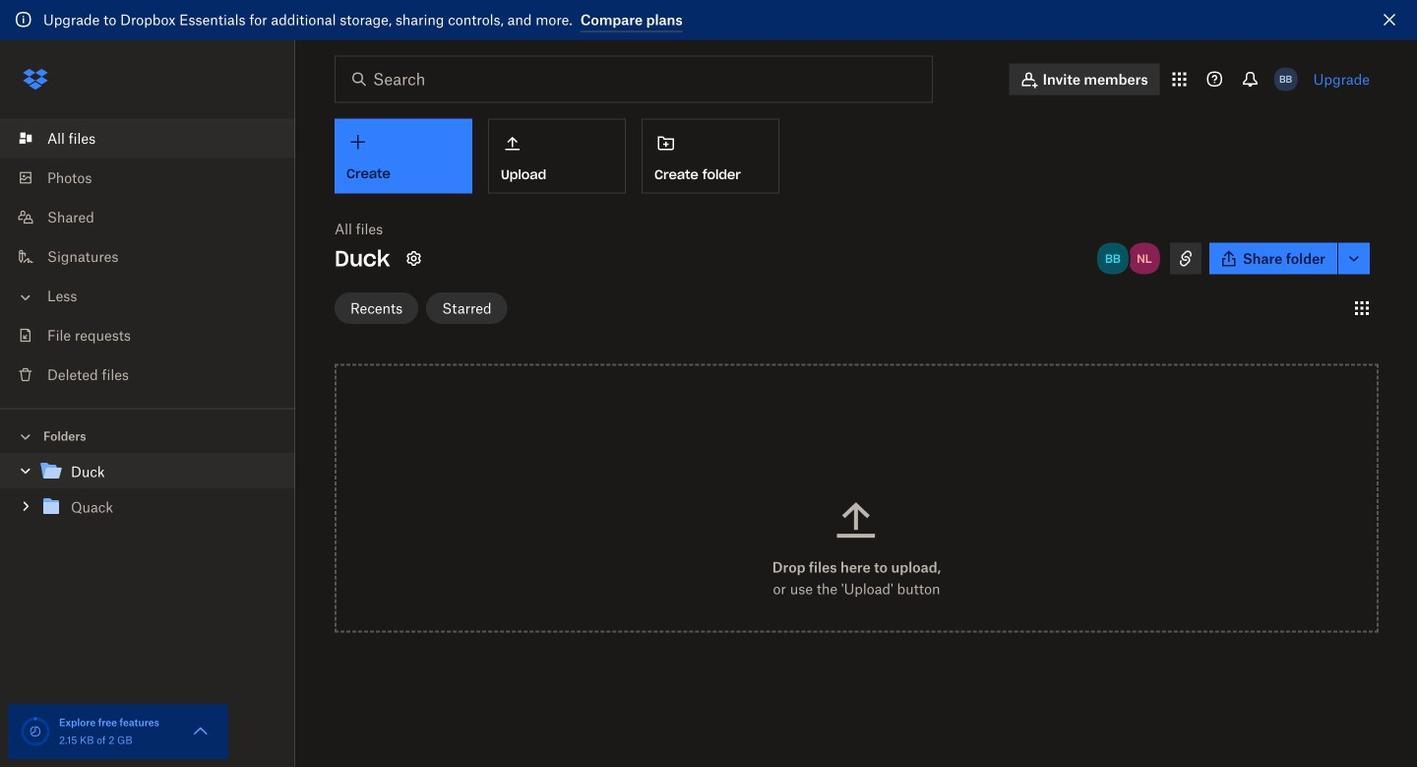 Task type: locate. For each thing, give the bounding box(es) containing it.
list
[[0, 107, 295, 408]]

alert
[[0, 0, 1418, 40]]

quota usage image
[[20, 716, 51, 747]]

None field
[[0, 0, 144, 22]]

group
[[0, 450, 295, 540]]

list item
[[0, 119, 295, 158]]

Search in folder "Dropbox" text field
[[373, 67, 892, 91]]

quota usage progress bar
[[20, 716, 51, 747]]

folder settings image
[[402, 247, 426, 270]]



Task type: vqa. For each thing, say whether or not it's contained in the screenshot.
Folders button
no



Task type: describe. For each thing, give the bounding box(es) containing it.
less image
[[16, 288, 35, 307]]

dropbox image
[[16, 60, 55, 99]]



